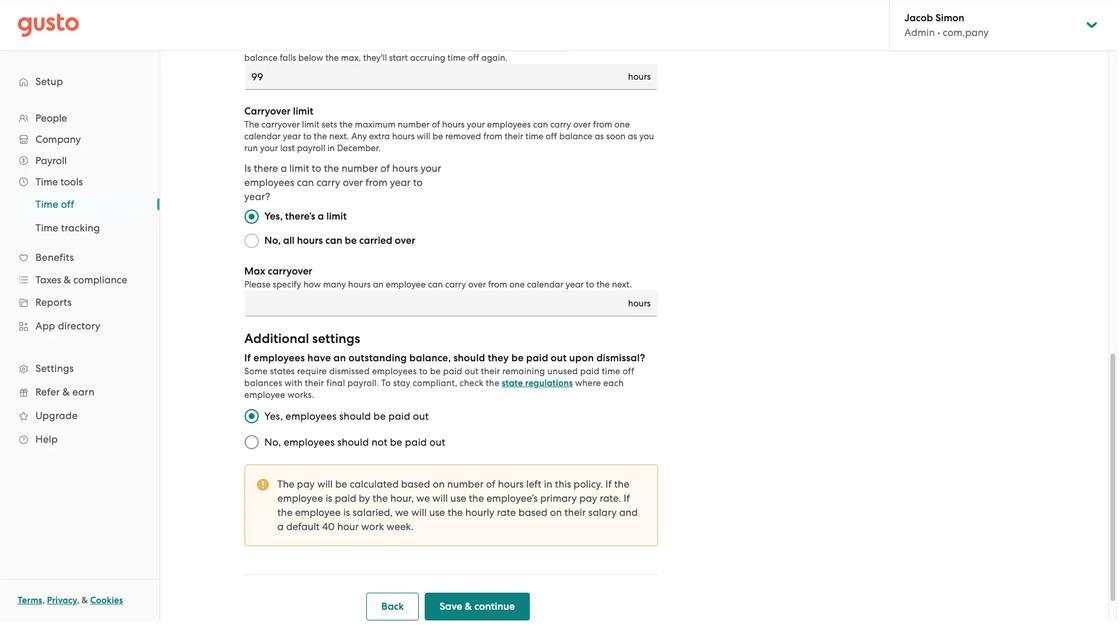 Task type: describe. For each thing, give the bounding box(es) containing it.
of inside 'the pay will be calculated based on number of hours left in this policy. if the employee is paid by the hour, we will use the employee's primary pay rate. if the employee is salaried, we will use the hourly rate based on their salary and a default 40 hour work week.'
[[486, 479, 496, 491]]

cookies button
[[90, 594, 123, 608]]

hours inside max carryover please specify how many hours an employee can carry over from one calendar year to the next.
[[348, 280, 371, 290]]

year for there
[[390, 177, 411, 189]]

employees inside some states require dismissed employees to be paid out their remaining unused paid time off balances with their final payroll. to stay compliant, check the
[[372, 366, 417, 377]]

carried
[[359, 235, 393, 247]]

from inside max carryover please specify how many hours an employee can carry over from one calendar year to the next.
[[488, 280, 507, 290]]

1 , from the left
[[42, 596, 45, 606]]

privacy link
[[47, 596, 77, 606]]

balances
[[244, 378, 282, 389]]

balance inside carryover limit the carryover limit sets the maximum number of hours your employees can carry over from one calendar year to the next. any extra hours will be removed from their time off balance as soon as you run your last payroll in december.
[[560, 131, 593, 142]]

and
[[620, 507, 638, 519]]

taxes
[[35, 274, 61, 286]]

paid inside 'the pay will be calculated based on number of hours left in this policy. if the employee is paid by the hour, we will use the employee's primary pay rate. if the employee is salaried, we will use the hourly rate based on their salary and a default 40 hour work week.'
[[335, 493, 357, 505]]

their inside 'once your employees reach the max balance, they'll temporarily stop accruing time off. if their balance falls below the max, they'll start accruing time off again.'
[[609, 41, 628, 51]]

0 vertical spatial use
[[451, 493, 467, 505]]

benefits link
[[12, 247, 148, 268]]

off inside "list"
[[61, 199, 74, 210]]

carryover inside max carryover please specify how many hours an employee can carry over from one calendar year to the next.
[[268, 265, 312, 278]]

one inside max carryover please specify how many hours an employee can carry over from one calendar year to the next.
[[510, 280, 525, 290]]

you
[[640, 131, 655, 142]]

app
[[35, 320, 55, 332]]

Yes, employees should be paid out radio
[[238, 404, 265, 430]]

yes, employees should be paid out
[[265, 411, 429, 423]]

of inside carryover limit the carryover limit sets the maximum number of hours your employees can carry over from one calendar year to the next. any extra hours will be removed from their time off balance as soon as you run your last payroll in december.
[[432, 119, 440, 130]]

carryover
[[244, 105, 291, 118]]

1 horizontal spatial accruing
[[528, 41, 564, 51]]

to
[[381, 378, 391, 389]]

privacy
[[47, 596, 77, 606]]

0 horizontal spatial based
[[401, 479, 430, 491]]

out inside some states require dismissed employees to be paid out their remaining unused paid time off balances with their final payroll. to stay compliant, check the
[[465, 366, 479, 377]]

if up the some
[[244, 352, 251, 365]]

state regulations
[[502, 378, 573, 389]]

payroll
[[297, 143, 325, 154]]

carry inside max carryover please specify how many hours an employee can carry over from one calendar year to the next.
[[445, 280, 466, 290]]

company
[[35, 134, 81, 145]]

work
[[361, 521, 384, 533]]

employee's
[[487, 493, 538, 505]]

time tools
[[35, 176, 83, 188]]

year inside carryover limit the carryover limit sets the maximum number of hours your employees can carry over from one calendar year to the next. any extra hours will be removed from their time off balance as soon as you run your last payroll in december.
[[283, 131, 301, 142]]

salaried,
[[353, 507, 393, 519]]

time off link
[[21, 194, 148, 215]]

to inside carryover limit the carryover limit sets the maximum number of hours your employees can carry over from one calendar year to the next. any extra hours will be removed from their time off balance as soon as you run your last payroll in december.
[[303, 131, 312, 142]]

outstanding
[[349, 352, 407, 365]]

upon
[[570, 352, 594, 365]]

app directory
[[35, 320, 101, 332]]

in inside 'the pay will be calculated based on number of hours left in this policy. if the employee is paid by the hour, we will use the employee's primary pay rate. if the employee is salaried, we will use the hourly rate based on their salary and a default 40 hour work week.'
[[544, 479, 553, 491]]

have
[[308, 352, 331, 365]]

balance, inside 'once your employees reach the max balance, they'll temporarily stop accruing time off. if their balance falls below the max, they'll start accruing time off again.'
[[395, 41, 431, 51]]

time for time off
[[35, 199, 58, 210]]

1 vertical spatial an
[[334, 352, 346, 365]]

number inside is there a limit to the number of hours your employees can carry over from year to year?
[[342, 163, 378, 174]]

some
[[244, 366, 268, 377]]

benefits
[[35, 252, 74, 264]]

no, employees should not be paid out
[[265, 437, 446, 449]]

back button
[[367, 593, 419, 621]]

payroll
[[35, 155, 67, 167]]

start
[[389, 53, 408, 63]]

1 vertical spatial pay
[[580, 493, 598, 505]]

jacob simon admin • com,pany
[[905, 12, 989, 38]]

paid down if employees have an outstanding balance, should they be paid out upon dismissal?
[[443, 366, 463, 377]]

0 horizontal spatial we
[[395, 507, 409, 519]]

home image
[[18, 13, 79, 37]]

your inside 'once your employees reach the max balance, they'll temporarily stop accruing time off. if their balance falls below the max, they'll start accruing time off again.'
[[268, 41, 286, 51]]

0 vertical spatial on
[[433, 479, 445, 491]]

& left cookies
[[82, 596, 88, 606]]

limit right carryover
[[293, 105, 314, 118]]

help
[[35, 434, 58, 446]]

time tracking link
[[21, 218, 148, 239]]

if up rate.
[[606, 479, 612, 491]]

back
[[381, 601, 404, 614]]

0 vertical spatial pay
[[297, 479, 315, 491]]

terms , privacy , & cookies
[[18, 596, 123, 606]]

cookies
[[90, 596, 123, 606]]

taxes & compliance
[[35, 274, 127, 286]]

run
[[244, 143, 258, 154]]

Yes, there's a limit radio
[[244, 210, 259, 224]]

remaining
[[503, 366, 545, 377]]

setup
[[35, 76, 63, 87]]

of inside is there a limit to the number of hours your employees can carry over from year to year?
[[381, 163, 390, 174]]

can inside is there a limit to the number of hours your employees can carry over from year to year?
[[297, 177, 314, 189]]

from inside is there a limit to the number of hours your employees can carry over from year to year?
[[366, 177, 388, 189]]

next. inside max carryover please specify how many hours an employee can carry over from one calendar year to the next.
[[612, 280, 632, 290]]

terms
[[18, 596, 42, 606]]

a inside 'the pay will be calculated based on number of hours left in this policy. if the employee is paid by the hour, we will use the employee's primary pay rate. if the employee is salaried, we will use the hourly rate based on their salary and a default 40 hour work week.'
[[278, 521, 284, 533]]

be inside 'the pay will be calculated based on number of hours left in this policy. if the employee is paid by the hour, we will use the employee's primary pay rate. if the employee is salaried, we will use the hourly rate based on their salary and a default 40 hour work week.'
[[335, 479, 347, 491]]

carry inside is there a limit to the number of hours your employees can carry over from year to year?
[[317, 177, 340, 189]]

refer & earn link
[[12, 382, 148, 403]]

settings
[[35, 363, 74, 375]]

•
[[938, 27, 941, 38]]

be up remaining
[[512, 352, 524, 365]]

1 vertical spatial use
[[429, 507, 445, 519]]

will right hour,
[[433, 493, 448, 505]]

the inside is there a limit to the number of hours your employees can carry over from year to year?
[[324, 163, 339, 174]]

policy.
[[574, 479, 603, 491]]

time for time tracking
[[35, 222, 58, 234]]

be inside carryover limit the carryover limit sets the maximum number of hours your employees can carry over from one calendar year to the next. any extra hours will be removed from their time off balance as soon as you run your last payroll in december.
[[433, 131, 443, 142]]

tracking
[[61, 222, 100, 234]]

no, for no, employees should not be paid out
[[265, 437, 281, 449]]

time tools button
[[12, 171, 148, 193]]

stop
[[509, 41, 526, 51]]

if up the and
[[624, 493, 630, 505]]

admin
[[905, 27, 935, 38]]

compliance
[[73, 274, 127, 286]]

in inside carryover limit the carryover limit sets the maximum number of hours your employees can carry over from one calendar year to the next. any extra hours will be removed from their time off balance as soon as you run your last payroll in december.
[[328, 143, 335, 154]]

this
[[555, 479, 572, 491]]

their down "they" on the left of the page
[[481, 366, 500, 377]]

an inside max carryover please specify how many hours an employee can carry over from one calendar year to the next.
[[373, 280, 384, 290]]

carryover limit the carryover limit sets the maximum number of hours your employees can carry over from one calendar year to the next. any extra hours will be removed from their time off balance as soon as you run your last payroll in december.
[[244, 105, 655, 154]]

1 horizontal spatial we
[[417, 493, 430, 505]]

state
[[502, 378, 523, 389]]

again.
[[482, 53, 508, 63]]

dismissed
[[329, 366, 370, 377]]

simon
[[936, 12, 965, 24]]

list containing time off
[[0, 193, 160, 240]]

rate
[[497, 507, 516, 519]]

additional
[[244, 331, 309, 347]]

require
[[297, 366, 327, 377]]

save & continue
[[440, 601, 515, 614]]

will down hour,
[[411, 507, 427, 519]]

the inside max carryover please specify how many hours an employee can carry over from one calendar year to the next.
[[597, 280, 610, 290]]

& for save
[[465, 601, 472, 614]]

1 horizontal spatial based
[[519, 507, 548, 519]]

primary
[[540, 493, 577, 505]]

max,
[[341, 53, 361, 63]]

2 , from the left
[[77, 596, 79, 606]]

help link
[[12, 429, 148, 450]]

earn
[[72, 387, 95, 398]]

hours inside is there a limit to the number of hours your employees can carry over from year to year?
[[393, 163, 418, 174]]

how
[[304, 280, 321, 290]]

state regulations link
[[502, 378, 573, 389]]

over inside max carryover please specify how many hours an employee can carry over from one calendar year to the next.
[[468, 280, 486, 290]]

No, all hours can be carried over radio
[[244, 234, 259, 248]]

a for there's
[[318, 210, 324, 223]]

off.
[[586, 41, 599, 51]]

temporarily
[[459, 41, 506, 51]]

calendar inside carryover limit the carryover limit sets the maximum number of hours your employees can carry over from one calendar year to the next. any extra hours will be removed from their time off balance as soon as you run your last payroll in december.
[[244, 131, 281, 142]]

payroll.
[[348, 378, 379, 389]]

max
[[375, 41, 393, 51]]

0 vertical spatial should
[[454, 352, 486, 365]]

will inside carryover limit the carryover limit sets the maximum number of hours your employees can carry over from one calendar year to the next. any extra hours will be removed from their time off balance as soon as you run your last payroll in december.
[[417, 131, 431, 142]]

year for carryover
[[566, 280, 584, 290]]

states
[[270, 366, 295, 377]]

calculated
[[350, 479, 399, 491]]

off inside some states require dismissed employees to be paid out their remaining unused paid time off balances with their final payroll. to stay compliant, check the
[[623, 366, 635, 377]]

paid right the not
[[405, 437, 427, 449]]

removed
[[445, 131, 481, 142]]

hour
[[337, 521, 359, 533]]

refer
[[35, 387, 60, 398]]

hourly
[[466, 507, 495, 519]]

employee up "default"
[[278, 493, 323, 505]]

gusto navigation element
[[0, 51, 160, 470]]



Task type: locate. For each thing, give the bounding box(es) containing it.
will left removed at top left
[[417, 131, 431, 142]]

com,pany
[[943, 27, 989, 38]]

employee inside where each employee works.
[[244, 390, 285, 401]]

should for out
[[339, 411, 371, 423]]

of up the 'employee's'
[[486, 479, 496, 491]]

be up the not
[[374, 411, 386, 423]]

1 horizontal spatial carry
[[445, 280, 466, 290]]

yes, for yes, there's a limit
[[265, 210, 283, 223]]

1 horizontal spatial as
[[628, 131, 637, 142]]

is
[[326, 493, 332, 505], [343, 507, 350, 519]]

paid left by
[[335, 493, 357, 505]]

2 vertical spatial carry
[[445, 280, 466, 290]]

be right the not
[[390, 437, 403, 449]]

, left the privacy
[[42, 596, 45, 606]]

of down extra
[[381, 163, 390, 174]]

limit inside is there a limit to the number of hours your employees can carry over from year to year?
[[290, 163, 309, 174]]

in right left
[[544, 479, 553, 491]]

can
[[533, 119, 548, 130], [297, 177, 314, 189], [325, 235, 342, 247], [428, 280, 443, 290]]

be left carried
[[345, 235, 357, 247]]

0 horizontal spatial they'll
[[363, 53, 387, 63]]

0 vertical spatial is
[[326, 493, 332, 505]]

should up no, employees should not be paid out
[[339, 411, 371, 423]]

no, left all
[[265, 235, 281, 247]]

number right maximum
[[398, 119, 430, 130]]

1 horizontal spatial is
[[343, 507, 350, 519]]

1 horizontal spatial year
[[390, 177, 411, 189]]

time for time tools
[[35, 176, 58, 188]]

based down the 'employee's'
[[519, 507, 548, 519]]

their right off. at the right
[[609, 41, 628, 51]]

Max carryover text field
[[244, 291, 623, 317]]

next. inside carryover limit the carryover limit sets the maximum number of hours your employees can carry over from one calendar year to the next. any extra hours will be removed from their time off balance as soon as you run your last payroll in december.
[[329, 131, 349, 142]]

balance inside 'once your employees reach the max balance, they'll temporarily stop accruing time off. if their balance falls below the max, they'll start accruing time off again.'
[[244, 53, 278, 63]]

reports
[[35, 297, 72, 309]]

1 horizontal spatial one
[[615, 119, 630, 130]]

, left cookies
[[77, 596, 79, 606]]

your inside is there a limit to the number of hours your employees can carry over from year to year?
[[421, 163, 441, 174]]

carryover down carryover
[[262, 119, 300, 130]]

0 vertical spatial carry
[[551, 119, 571, 130]]

accruing up max balance text box
[[410, 53, 446, 63]]

default
[[286, 521, 320, 533]]

number
[[398, 119, 430, 130], [342, 163, 378, 174], [447, 479, 484, 491]]

there
[[254, 163, 278, 174]]

check
[[460, 378, 484, 389]]

specify
[[273, 280, 301, 290]]

time down time tools
[[35, 199, 58, 210]]

of
[[432, 119, 440, 130], [381, 163, 390, 174], [486, 479, 496, 491]]

0 vertical spatial carryover
[[262, 119, 300, 130]]

can inside carryover limit the carryover limit sets the maximum number of hours your employees can carry over from one calendar year to the next. any extra hours will be removed from their time off balance as soon as you run your last payroll in december.
[[533, 119, 548, 130]]

time
[[35, 176, 58, 188], [35, 199, 58, 210], [35, 222, 58, 234]]

to inside some states require dismissed employees to be paid out their remaining unused paid time off balances with their final payroll. to stay compliant, check the
[[419, 366, 428, 377]]

calendar
[[244, 131, 281, 142], [527, 280, 564, 290]]

2 vertical spatial should
[[338, 437, 369, 449]]

2 yes, from the top
[[265, 411, 283, 423]]

a right there's
[[318, 210, 324, 223]]

an up dismissed
[[334, 352, 346, 365]]

carryover inside carryover limit the carryover limit sets the maximum number of hours your employees can carry over from one calendar year to the next. any extra hours will be removed from their time off balance as soon as you run your last payroll in december.
[[262, 119, 300, 130]]

1 vertical spatial based
[[519, 507, 548, 519]]

they'll down max
[[363, 53, 387, 63]]

2 vertical spatial time
[[35, 222, 58, 234]]

0 vertical spatial in
[[328, 143, 335, 154]]

1 vertical spatial calendar
[[527, 280, 564, 290]]

please
[[244, 280, 271, 290]]

1 horizontal spatial of
[[432, 119, 440, 130]]

over inside is there a limit to the number of hours your employees can carry over from year to year?
[[343, 177, 363, 189]]

2 vertical spatial year
[[566, 280, 584, 290]]

2 no, from the top
[[265, 437, 281, 449]]

0 horizontal spatial as
[[595, 131, 604, 142]]

0 horizontal spatial number
[[342, 163, 378, 174]]

is up hour
[[343, 507, 350, 519]]

limit left sets
[[302, 119, 320, 130]]

your right run
[[260, 143, 278, 154]]

will up 40
[[317, 479, 333, 491]]

should
[[454, 352, 486, 365], [339, 411, 371, 423], [338, 437, 369, 449]]

1 vertical spatial should
[[339, 411, 371, 423]]

0 horizontal spatial an
[[334, 352, 346, 365]]

2 time from the top
[[35, 199, 58, 210]]

0 horizontal spatial one
[[510, 280, 525, 290]]

max
[[244, 265, 265, 278]]

year
[[283, 131, 301, 142], [390, 177, 411, 189], [566, 280, 584, 290]]

paid up remaining
[[526, 352, 549, 365]]

0 horizontal spatial is
[[326, 493, 332, 505]]

their inside carryover limit the carryover limit sets the maximum number of hours your employees can carry over from one calendar year to the next. any extra hours will be removed from their time off balance as soon as you run your last payroll in december.
[[505, 131, 524, 142]]

a for there
[[281, 163, 287, 174]]

in right "payroll"
[[328, 143, 335, 154]]

december.
[[337, 143, 381, 154]]

as left soon
[[595, 131, 604, 142]]

all
[[283, 235, 295, 247]]

settings
[[312, 331, 360, 347]]

be left removed at top left
[[433, 131, 443, 142]]

dismissal?
[[597, 352, 646, 365]]

be
[[433, 131, 443, 142], [345, 235, 357, 247], [512, 352, 524, 365], [430, 366, 441, 377], [374, 411, 386, 423], [390, 437, 403, 449], [335, 479, 347, 491]]

number inside carryover limit the carryover limit sets the maximum number of hours your employees can carry over from one calendar year to the next. any extra hours will be removed from their time off balance as soon as you run your last payroll in december.
[[398, 119, 430, 130]]

if employees have an outstanding balance, should they be paid out upon dismissal?
[[244, 352, 646, 365]]

in
[[328, 143, 335, 154], [544, 479, 553, 491]]

should left the not
[[338, 437, 369, 449]]

maximum
[[355, 119, 396, 130]]

left
[[526, 479, 542, 491]]

they'll up max balance text box
[[433, 41, 457, 51]]

1 horizontal spatial use
[[451, 493, 467, 505]]

1 horizontal spatial balance
[[560, 131, 593, 142]]

use up hourly
[[451, 493, 467, 505]]

1 vertical spatial time
[[35, 199, 58, 210]]

list containing people
[[0, 108, 160, 452]]

& for refer
[[63, 387, 70, 398]]

balance, up start
[[395, 41, 431, 51]]

app directory link
[[12, 316, 148, 337]]

paid down stay
[[389, 411, 411, 423]]

the down carryover
[[244, 119, 259, 130]]

0 horizontal spatial year
[[283, 131, 301, 142]]

0 horizontal spatial calendar
[[244, 131, 281, 142]]

1 vertical spatial balance,
[[410, 352, 451, 365]]

Max balance text field
[[244, 64, 623, 90]]

2 vertical spatial of
[[486, 479, 496, 491]]

not
[[372, 437, 388, 449]]

0 horizontal spatial the
[[244, 119, 259, 130]]

jacob
[[905, 12, 934, 24]]

time inside dropdown button
[[35, 176, 58, 188]]

their down require
[[305, 378, 324, 389]]

& inside button
[[465, 601, 472, 614]]

0 horizontal spatial carry
[[317, 177, 340, 189]]

& right taxes
[[64, 274, 71, 286]]

taxes & compliance button
[[12, 270, 148, 291]]

2 list from the top
[[0, 193, 160, 240]]

employee down balances
[[244, 390, 285, 401]]

employee inside max carryover please specify how many hours an employee can carry over from one calendar year to the next.
[[386, 280, 426, 290]]

1 horizontal spatial number
[[398, 119, 430, 130]]

extra
[[369, 131, 390, 142]]

hours inside 'the pay will be calculated based on number of hours left in this policy. if the employee is paid by the hour, we will use the employee's primary pay rate. if the employee is salaried, we will use the hourly rate based on their salary and a default 40 hour work week.'
[[498, 479, 524, 491]]

1 vertical spatial they'll
[[363, 53, 387, 63]]

where each employee works.
[[244, 378, 624, 401]]

1 vertical spatial in
[[544, 479, 553, 491]]

if inside 'once your employees reach the max balance, they'll temporarily stop accruing time off. if their balance falls below the max, they'll start accruing time off again.'
[[601, 41, 607, 51]]

one
[[615, 119, 630, 130], [510, 280, 525, 290]]

paid up where
[[581, 366, 600, 377]]

1 vertical spatial year
[[390, 177, 411, 189]]

1 vertical spatial is
[[343, 507, 350, 519]]

compliant,
[[413, 378, 458, 389]]

employee up 40
[[295, 507, 341, 519]]

their
[[609, 41, 628, 51], [505, 131, 524, 142], [481, 366, 500, 377], [305, 378, 324, 389], [565, 507, 586, 519]]

their right removed at top left
[[505, 131, 524, 142]]

& for taxes
[[64, 274, 71, 286]]

last
[[280, 143, 295, 154]]

1 list from the top
[[0, 108, 160, 452]]

0 vertical spatial accruing
[[528, 41, 564, 51]]

1 horizontal spatial pay
[[580, 493, 598, 505]]

1 vertical spatial the
[[278, 479, 295, 491]]

on
[[433, 479, 445, 491], [550, 507, 562, 519]]

max carryover please specify how many hours an employee can carry over from one calendar year to the next.
[[244, 265, 632, 290]]

if right off. at the right
[[601, 41, 607, 51]]

0 horizontal spatial on
[[433, 479, 445, 491]]

to inside max carryover please specify how many hours an employee can carry over from one calendar year to the next.
[[586, 280, 595, 290]]

time tracking
[[35, 222, 100, 234]]

1 vertical spatial number
[[342, 163, 378, 174]]

time inside some states require dismissed employees to be paid out their remaining unused paid time off balances with their final payroll. to stay compliant, check the
[[602, 366, 621, 377]]

a inside is there a limit to the number of hours your employees can carry over from year to year?
[[281, 163, 287, 174]]

the pay will be calculated based on number of hours left in this policy. if the employee is paid by the hour, we will use the employee's primary pay rate. if the employee is salaried, we will use the hourly rate based on their salary and a default 40 hour work week.
[[278, 479, 638, 533]]

additional settings
[[244, 331, 360, 347]]

their down primary on the bottom
[[565, 507, 586, 519]]

number down 'december.'
[[342, 163, 378, 174]]

once
[[244, 41, 266, 51]]

your up removed at top left
[[467, 119, 485, 130]]

based up hour,
[[401, 479, 430, 491]]

2 horizontal spatial number
[[447, 479, 484, 491]]

as left you
[[628, 131, 637, 142]]

1 vertical spatial on
[[550, 507, 562, 519]]

No, employees should not be paid out radio
[[238, 430, 265, 456]]

to
[[303, 131, 312, 142], [312, 163, 322, 174], [413, 177, 423, 189], [586, 280, 595, 290], [419, 366, 428, 377]]

time down time off
[[35, 222, 58, 234]]

falls
[[280, 53, 296, 63]]

pay
[[297, 479, 315, 491], [580, 493, 598, 505]]

off inside 'once your employees reach the max balance, they'll temporarily stop accruing time off. if their balance falls below the max, they'll start accruing time off again.'
[[468, 53, 479, 63]]

we right hour,
[[417, 493, 430, 505]]

number inside 'the pay will be calculated based on number of hours left in this policy. if the employee is paid by the hour, we will use the employee's primary pay rate. if the employee is salaried, we will use the hourly rate based on their salary and a default 40 hour work week.'
[[447, 479, 484, 491]]

carryover up specify on the top of page
[[268, 265, 312, 278]]

2 vertical spatial number
[[447, 479, 484, 491]]

time down payroll
[[35, 176, 58, 188]]

limit
[[293, 105, 314, 118], [302, 119, 320, 130], [290, 163, 309, 174], [327, 210, 347, 223]]

use left hourly
[[429, 507, 445, 519]]

time
[[566, 41, 584, 51], [448, 53, 466, 63], [526, 131, 544, 142], [602, 366, 621, 377]]

1 horizontal spatial an
[[373, 280, 384, 290]]

unused
[[548, 366, 578, 377]]

use
[[451, 493, 467, 505], [429, 507, 445, 519]]

0 vertical spatial yes,
[[265, 210, 283, 223]]

if
[[601, 41, 607, 51], [244, 352, 251, 365], [606, 479, 612, 491], [624, 493, 630, 505]]

one inside carryover limit the carryover limit sets the maximum number of hours your employees can carry over from one calendar year to the next. any extra hours will be removed from their time off balance as soon as you run your last payroll in december.
[[615, 119, 630, 130]]

list
[[0, 108, 160, 452], [0, 193, 160, 240]]

2 horizontal spatial of
[[486, 479, 496, 491]]

limit up no, all hours can be carried over at the left
[[327, 210, 347, 223]]

some states require dismissed employees to be paid out their remaining unused paid time off balances with their final payroll. to stay compliant, check the
[[244, 366, 635, 389]]

0 horizontal spatial in
[[328, 143, 335, 154]]

0 vertical spatial time
[[35, 176, 58, 188]]

1 vertical spatial next.
[[612, 280, 632, 290]]

0 vertical spatial of
[[432, 119, 440, 130]]

we down hour,
[[395, 507, 409, 519]]

paid
[[526, 352, 549, 365], [443, 366, 463, 377], [581, 366, 600, 377], [389, 411, 411, 423], [405, 437, 427, 449], [335, 493, 357, 505]]

yes, for yes, employees should be paid out
[[265, 411, 283, 423]]

0 vertical spatial they'll
[[433, 41, 457, 51]]

calendar inside max carryover please specify how many hours an employee can carry over from one calendar year to the next.
[[527, 280, 564, 290]]

setup link
[[12, 71, 148, 92]]

pay down policy.
[[580, 493, 598, 505]]

1 no, from the top
[[265, 235, 281, 247]]

1 vertical spatial no,
[[265, 437, 281, 449]]

should up check
[[454, 352, 486, 365]]

payroll button
[[12, 150, 148, 171]]

is up 40
[[326, 493, 332, 505]]

be inside some states require dismissed employees to be paid out their remaining unused paid time off balances with their final payroll. to stay compliant, check the
[[430, 366, 441, 377]]

your down carryover limit the carryover limit sets the maximum number of hours your employees can carry over from one calendar year to the next. any extra hours will be removed from their time off balance as soon as you run your last payroll in december.
[[421, 163, 441, 174]]

employees inside carryover limit the carryover limit sets the maximum number of hours your employees can carry over from one calendar year to the next. any extra hours will be removed from their time off balance as soon as you run your last payroll in december.
[[487, 119, 531, 130]]

2 horizontal spatial year
[[566, 280, 584, 290]]

employee
[[386, 280, 426, 290], [244, 390, 285, 401], [278, 493, 323, 505], [295, 507, 341, 519]]

tools
[[60, 176, 83, 188]]

0 vertical spatial an
[[373, 280, 384, 290]]

no, for no, all hours can be carried over
[[265, 235, 281, 247]]

their inside 'the pay will be calculated based on number of hours left in this policy. if the employee is paid by the hour, we will use the employee's primary pay rate. if the employee is salaried, we will use the hourly rate based on their salary and a default 40 hour work week.'
[[565, 507, 586, 519]]

0 horizontal spatial pay
[[297, 479, 315, 491]]

1 horizontal spatial in
[[544, 479, 553, 491]]

employee up max carryover text field
[[386, 280, 426, 290]]

40
[[322, 521, 335, 533]]

0 horizontal spatial balance
[[244, 53, 278, 63]]

balance left soon
[[560, 131, 593, 142]]

3 time from the top
[[35, 222, 58, 234]]

yes, up no, employees should not be paid out radio
[[265, 411, 283, 423]]

0 horizontal spatial accruing
[[410, 53, 446, 63]]

1 horizontal spatial the
[[278, 479, 295, 491]]

time inside carryover limit the carryover limit sets the maximum number of hours your employees can carry over from one calendar year to the next. any extra hours will be removed from their time off balance as soon as you run your last payroll in december.
[[526, 131, 544, 142]]

number up hourly
[[447, 479, 484, 491]]

there's
[[285, 210, 315, 223]]

1 yes, from the top
[[265, 210, 283, 223]]

yes, right the yes, there's a limit radio
[[265, 210, 283, 223]]

they
[[488, 352, 509, 365]]

hours
[[629, 72, 651, 82], [442, 119, 465, 130], [392, 131, 415, 142], [393, 163, 418, 174], [297, 235, 323, 247], [348, 280, 371, 290], [629, 298, 651, 309], [498, 479, 524, 491]]

upgrade link
[[12, 405, 148, 427]]

1 horizontal spatial on
[[550, 507, 562, 519]]

no, all hours can be carried over
[[265, 235, 416, 247]]

0 vertical spatial a
[[281, 163, 287, 174]]

employees
[[289, 41, 332, 51], [487, 119, 531, 130], [244, 177, 294, 189], [254, 352, 305, 365], [372, 366, 417, 377], [286, 411, 337, 423], [284, 437, 335, 449]]

1 vertical spatial balance
[[560, 131, 593, 142]]

0 vertical spatial next.
[[329, 131, 349, 142]]

0 vertical spatial we
[[417, 493, 430, 505]]

& inside "dropdown button"
[[64, 274, 71, 286]]

1 vertical spatial carryover
[[268, 265, 312, 278]]

off inside carryover limit the carryover limit sets the maximum number of hours your employees can carry over from one calendar year to the next. any extra hours will be removed from their time off balance as soon as you run your last payroll in december.
[[546, 131, 557, 142]]

stay
[[393, 378, 411, 389]]

1 vertical spatial one
[[510, 280, 525, 290]]

limit down "payroll"
[[290, 163, 309, 174]]

where
[[576, 378, 601, 389]]

year inside max carryover please specify how many hours an employee can carry over from one calendar year to the next.
[[566, 280, 584, 290]]

0 vertical spatial balance
[[244, 53, 278, 63]]

0 horizontal spatial use
[[429, 507, 445, 519]]

2 horizontal spatial carry
[[551, 119, 571, 130]]

out
[[551, 352, 567, 365], [465, 366, 479, 377], [413, 411, 429, 423], [430, 437, 446, 449]]

0 horizontal spatial ,
[[42, 596, 45, 606]]

carry inside carryover limit the carryover limit sets the maximum number of hours your employees can carry over from one calendar year to the next. any extra hours will be removed from their time off balance as soon as you run your last payroll in december.
[[551, 119, 571, 130]]

soon
[[606, 131, 626, 142]]

be up compliant,
[[430, 366, 441, 377]]

1 horizontal spatial calendar
[[527, 280, 564, 290]]

over inside carryover limit the carryover limit sets the maximum number of hours your employees can carry over from one calendar year to the next. any extra hours will be removed from their time off balance as soon as you run your last payroll in december.
[[574, 119, 591, 130]]

rate.
[[600, 493, 622, 505]]

2 as from the left
[[628, 131, 637, 142]]

your up the falls
[[268, 41, 286, 51]]

balance down the once
[[244, 53, 278, 63]]

an right 'many'
[[373, 280, 384, 290]]

reach
[[335, 41, 358, 51]]

1 horizontal spatial ,
[[77, 596, 79, 606]]

should for paid
[[338, 437, 369, 449]]

balance, up some states require dismissed employees to be paid out their remaining unused paid time off balances with their final payroll. to stay compliant, check the
[[410, 352, 451, 365]]

& right 'save' at the left bottom of page
[[465, 601, 472, 614]]

no, down yes, employees should be paid out option
[[265, 437, 281, 449]]

hour,
[[391, 493, 414, 505]]

pay up "default"
[[297, 479, 315, 491]]

year inside is there a limit to the number of hours your employees can carry over from year to year?
[[390, 177, 411, 189]]

0 vertical spatial one
[[615, 119, 630, 130]]

can inside max carryover please specify how many hours an employee can carry over from one calendar year to the next.
[[428, 280, 443, 290]]

1 vertical spatial a
[[318, 210, 324, 223]]

0 vertical spatial number
[[398, 119, 430, 130]]

a left "default"
[[278, 521, 284, 533]]

& left earn
[[63, 387, 70, 398]]

below
[[298, 53, 323, 63]]

1 horizontal spatial next.
[[612, 280, 632, 290]]

0 vertical spatial the
[[244, 119, 259, 130]]

1 vertical spatial yes,
[[265, 411, 283, 423]]

be left calculated
[[335, 479, 347, 491]]

1 vertical spatial we
[[395, 507, 409, 519]]

a
[[281, 163, 287, 174], [318, 210, 324, 223], [278, 521, 284, 533]]

0 vertical spatial year
[[283, 131, 301, 142]]

0 vertical spatial calendar
[[244, 131, 281, 142]]

a right there
[[281, 163, 287, 174]]

is
[[244, 163, 251, 174]]

any
[[352, 131, 367, 142]]

1 time from the top
[[35, 176, 58, 188]]

carryover
[[262, 119, 300, 130], [268, 265, 312, 278]]

1 horizontal spatial they'll
[[433, 41, 457, 51]]

0 horizontal spatial next.
[[329, 131, 349, 142]]

with
[[285, 378, 303, 389]]

1 vertical spatial of
[[381, 163, 390, 174]]

&
[[64, 274, 71, 286], [63, 387, 70, 398], [82, 596, 88, 606], [465, 601, 472, 614]]

the inside 'the pay will be calculated based on number of hours left in this policy. if the employee is paid by the hour, we will use the employee's primary pay rate. if the employee is salaried, we will use the hourly rate based on their salary and a default 40 hour work week.'
[[278, 479, 295, 491]]

accruing right stop
[[528, 41, 564, 51]]

1 vertical spatial accruing
[[410, 53, 446, 63]]

0 vertical spatial no,
[[265, 235, 281, 247]]

the inside some states require dismissed employees to be paid out their remaining unused paid time off balances with their final payroll. to stay compliant, check the
[[486, 378, 500, 389]]

the up "default"
[[278, 479, 295, 491]]

employees inside is there a limit to the number of hours your employees can carry over from year to year?
[[244, 177, 294, 189]]

the inside carryover limit the carryover limit sets the maximum number of hours your employees can carry over from one calendar year to the next. any extra hours will be removed from their time off balance as soon as you run your last payroll in december.
[[244, 119, 259, 130]]

2 vertical spatial a
[[278, 521, 284, 533]]

employees inside 'once your employees reach the max balance, they'll temporarily stop accruing time off. if their balance falls below the max, they'll start accruing time off again.'
[[289, 41, 332, 51]]

1 vertical spatial carry
[[317, 177, 340, 189]]

1 as from the left
[[595, 131, 604, 142]]

of down max balance text box
[[432, 119, 440, 130]]



Task type: vqa. For each thing, say whether or not it's contained in the screenshot.
Taxpayer Identification (Form W-9)
no



